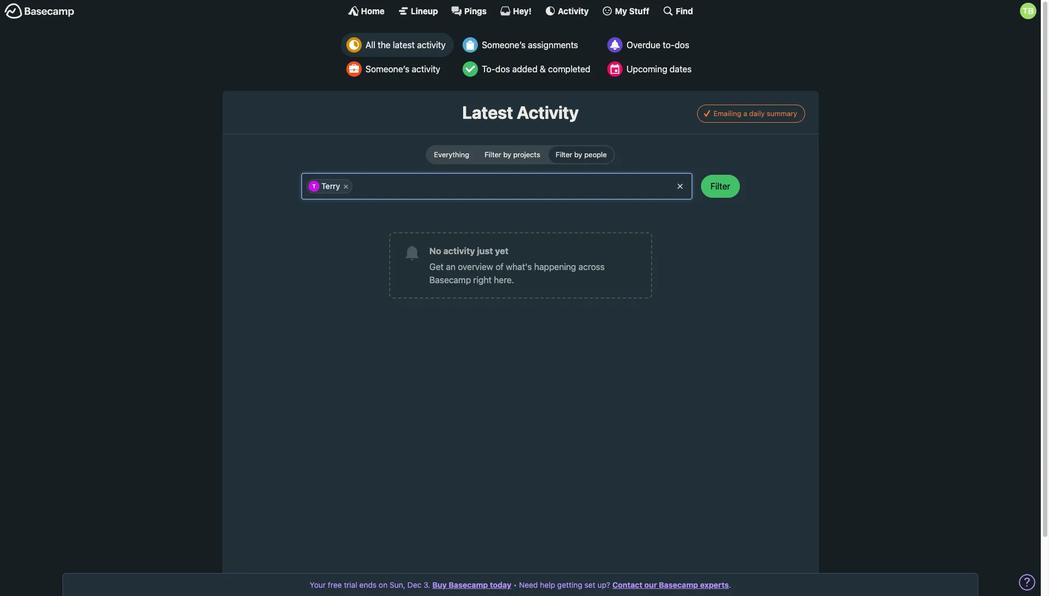 Task type: vqa. For each thing, say whether or not it's contained in the screenshot.
chat
no



Task type: locate. For each thing, give the bounding box(es) containing it.
my stuff button
[[602, 5, 650, 16]]

buy basecamp today link
[[433, 581, 512, 590]]

upcoming
[[627, 64, 668, 74]]

lineup
[[411, 6, 438, 16]]

find
[[676, 6, 693, 16]]

activity inside the all the latest activity link
[[417, 40, 446, 50]]

someone's activity link
[[341, 57, 454, 81]]

our
[[645, 581, 657, 590]]

1 horizontal spatial filter
[[556, 150, 573, 159]]

by left people
[[575, 150, 583, 159]]

terry
[[322, 182, 340, 191]]

assignments
[[528, 40, 578, 50]]

terry ×
[[322, 182, 349, 191]]

all the latest activity link
[[341, 33, 454, 57]]

0 vertical spatial dos
[[675, 40, 690, 50]]

todo image
[[463, 61, 478, 77]]

activity report image
[[347, 37, 362, 53]]

0 horizontal spatial by
[[504, 150, 512, 159]]

yet
[[495, 246, 509, 256]]

1 horizontal spatial by
[[575, 150, 583, 159]]

all the latest activity
[[366, 40, 446, 50]]

people
[[585, 150, 607, 159]]

get an overview of what's happening across basecamp right here.
[[430, 262, 605, 285]]

1 by from the left
[[504, 150, 512, 159]]

completed
[[548, 64, 591, 74]]

main element
[[0, 0, 1041, 21]]

1 vertical spatial activity
[[412, 64, 441, 74]]

1 vertical spatial someone's
[[366, 64, 410, 74]]

dos left added
[[496, 64, 510, 74]]

filter for filter by projects
[[485, 150, 502, 159]]

0 horizontal spatial someone's
[[366, 64, 410, 74]]

activity down all the latest activity
[[412, 64, 441, 74]]

to-dos added & completed
[[482, 64, 591, 74]]

latest
[[462, 102, 513, 123]]

summary
[[767, 109, 798, 118]]

buy
[[433, 581, 447, 590]]

1 vertical spatial activity
[[517, 102, 579, 123]]

no
[[430, 246, 442, 256]]

reports image
[[608, 37, 623, 53]]

basecamp inside get an overview of what's happening across basecamp right here.
[[430, 275, 471, 285]]

0 vertical spatial someone's
[[482, 40, 526, 50]]

my stuff
[[615, 6, 650, 16]]

happening
[[535, 262, 576, 272]]

activity
[[417, 40, 446, 50], [412, 64, 441, 74], [444, 246, 475, 256]]

basecamp right our on the bottom right
[[659, 581, 699, 590]]

someone's down the
[[366, 64, 410, 74]]

Type the names of people whose activity you'd like to see text field
[[354, 178, 670, 195]]

filter for filter
[[711, 181, 731, 191]]

by inside filter by people submit
[[575, 150, 583, 159]]

2 by from the left
[[575, 150, 583, 159]]

find button
[[663, 5, 693, 16]]

filter button
[[702, 175, 740, 198]]

right
[[474, 275, 492, 285]]

lineup link
[[398, 5, 438, 16]]

home
[[361, 6, 385, 16]]

to-
[[663, 40, 675, 50]]

0 horizontal spatial dos
[[496, 64, 510, 74]]

sun,
[[390, 581, 406, 590]]

home link
[[348, 5, 385, 16]]

•
[[514, 581, 517, 590]]

hey! button
[[500, 5, 532, 16]]

someone's for someone's activity
[[366, 64, 410, 74]]

dos up the dates
[[675, 40, 690, 50]]

added
[[513, 64, 538, 74]]

experts
[[700, 581, 729, 590]]

0 vertical spatial activity
[[558, 6, 589, 16]]

by left projects
[[504, 150, 512, 159]]

by
[[504, 150, 512, 159], [575, 150, 583, 159]]

activity down &
[[517, 102, 579, 123]]

overdue to-dos
[[627, 40, 690, 50]]

your free trial ends on sun, dec  3. buy basecamp today • need help getting set up? contact our basecamp experts .
[[310, 581, 731, 590]]

just
[[477, 246, 493, 256]]

schedule image
[[608, 61, 623, 77]]

× link
[[340, 180, 352, 193]]

my
[[615, 6, 627, 16]]

dos
[[675, 40, 690, 50], [496, 64, 510, 74]]

activity up an
[[444, 246, 475, 256]]

0 horizontal spatial filter
[[485, 150, 502, 159]]

projects
[[514, 150, 541, 159]]

contact
[[613, 581, 643, 590]]

need
[[519, 581, 538, 590]]

filter
[[485, 150, 502, 159], [556, 150, 573, 159], [711, 181, 731, 191]]

0 vertical spatial activity
[[417, 40, 446, 50]]

basecamp down an
[[430, 275, 471, 285]]

overdue to-dos link
[[602, 33, 700, 57]]

×
[[344, 182, 349, 191]]

the
[[378, 40, 391, 50]]

on
[[379, 581, 388, 590]]

your
[[310, 581, 326, 590]]

someone's up to-
[[482, 40, 526, 50]]

ends
[[360, 581, 377, 590]]

overdue
[[627, 40, 661, 50]]

emailing a daily summary button
[[697, 105, 805, 123]]

up?
[[598, 581, 611, 590]]

activity inside someone's activity link
[[412, 64, 441, 74]]

dates
[[670, 64, 692, 74]]

get
[[430, 262, 444, 272]]

by inside 'filter by projects' submit
[[504, 150, 512, 159]]

filter inside button
[[711, 181, 731, 191]]

a
[[744, 109, 748, 118]]

someone's
[[482, 40, 526, 50], [366, 64, 410, 74]]

1 horizontal spatial someone's
[[482, 40, 526, 50]]

activity
[[558, 6, 589, 16], [517, 102, 579, 123]]

set
[[585, 581, 596, 590]]

2 vertical spatial activity
[[444, 246, 475, 256]]

everything
[[434, 150, 470, 159]]

activity for someone's activity
[[412, 64, 441, 74]]

activity right latest
[[417, 40, 446, 50]]

basecamp
[[430, 275, 471, 285], [449, 581, 488, 590], [659, 581, 699, 590]]

of
[[496, 262, 504, 272]]

activity up assignments
[[558, 6, 589, 16]]

2 horizontal spatial filter
[[711, 181, 731, 191]]

latest activity
[[462, 102, 579, 123]]



Task type: describe. For each thing, give the bounding box(es) containing it.
hey!
[[513, 6, 532, 16]]

stuff
[[629, 6, 650, 16]]

emailing
[[714, 109, 742, 118]]

switch accounts image
[[4, 3, 75, 20]]

filter by projects
[[485, 150, 541, 159]]

by for projects
[[504, 150, 512, 159]]

Everything submit
[[427, 147, 477, 163]]

to-
[[482, 64, 496, 74]]

all
[[366, 40, 376, 50]]

someone's for someone's assignments
[[482, 40, 526, 50]]

latest
[[393, 40, 415, 50]]

filter by people
[[556, 150, 607, 159]]

across
[[579, 262, 605, 272]]

upcoming dates
[[627, 64, 692, 74]]

1 vertical spatial dos
[[496, 64, 510, 74]]

pings button
[[451, 5, 487, 16]]

filter activity group
[[426, 146, 615, 164]]

.
[[729, 581, 731, 590]]

dec
[[408, 581, 422, 590]]

tim burton image
[[1021, 3, 1037, 19]]

basecamp right buy
[[449, 581, 488, 590]]

someone's assignments
[[482, 40, 578, 50]]

emailing a daily summary
[[714, 109, 798, 118]]

getting
[[558, 581, 583, 590]]

help
[[540, 581, 555, 590]]

no activity just yet
[[430, 246, 509, 256]]

filter for filter by people
[[556, 150, 573, 159]]

3.
[[424, 581, 430, 590]]

activity link
[[545, 5, 589, 16]]

trial
[[344, 581, 357, 590]]

&
[[540, 64, 546, 74]]

an
[[446, 262, 456, 272]]

someone's assignments link
[[457, 33, 599, 57]]

daily
[[750, 109, 765, 118]]

activity for no activity just yet
[[444, 246, 475, 256]]

Filter by projects submit
[[478, 147, 548, 163]]

person report image
[[347, 61, 362, 77]]

assignment image
[[463, 37, 478, 53]]

contact our basecamp experts link
[[613, 581, 729, 590]]

overview
[[458, 262, 493, 272]]

to-dos added & completed link
[[457, 57, 599, 81]]

upcoming dates link
[[602, 57, 700, 81]]

activity inside "main" element
[[558, 6, 589, 16]]

free
[[328, 581, 342, 590]]

by for people
[[575, 150, 583, 159]]

someone's activity
[[366, 64, 441, 74]]

1 horizontal spatial dos
[[675, 40, 690, 50]]

here.
[[494, 275, 514, 285]]

pings
[[465, 6, 487, 16]]

today
[[490, 581, 512, 590]]

what's
[[506, 262, 532, 272]]

Filter by people submit
[[549, 147, 614, 163]]



